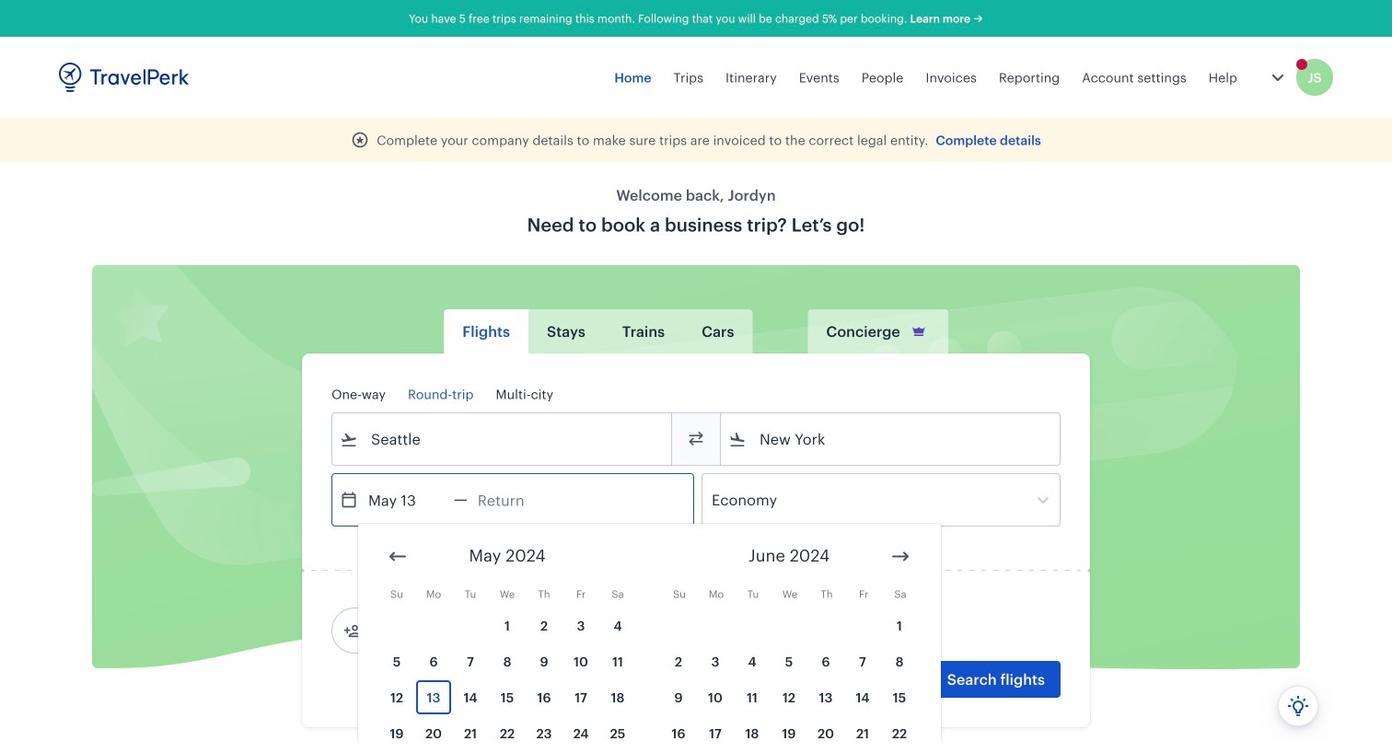 Task type: describe. For each thing, give the bounding box(es) containing it.
Depart text field
[[358, 474, 454, 526]]

move forward to switch to the next month. image
[[890, 546, 912, 568]]

Add first traveler search field
[[362, 616, 554, 646]]

To search field
[[747, 425, 1036, 454]]

Return text field
[[468, 474, 563, 526]]

From search field
[[358, 425, 647, 454]]



Task type: locate. For each thing, give the bounding box(es) containing it.
move backward to switch to the previous month. image
[[387, 546, 409, 568]]

calendar application
[[358, 524, 1393, 741]]



